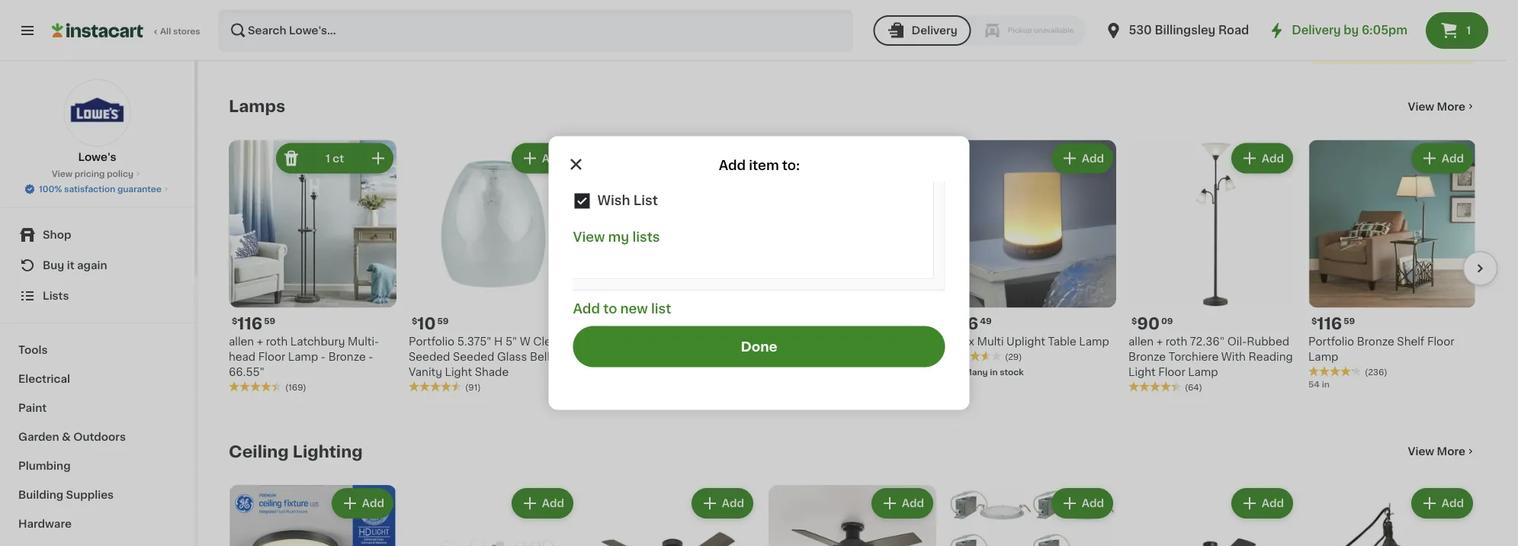 Task type: describe. For each thing, give the bounding box(es) containing it.
buy it again
[[43, 260, 107, 271]]

530 billingsley road button
[[1105, 9, 1249, 52]]

remove allen + roth latchbury multi-head floor lamp - bronze - 66.55" image
[[282, 149, 300, 167]]

allen for 90
[[1129, 336, 1154, 347]]

eligible for (113)
[[828, 27, 868, 38]]

floor inside portfolio barada 72" bronze with gold highlights torchiere floor lamp
[[589, 366, 616, 377]]

instacart logo image
[[52, 21, 143, 40]]

$ for portfolio barada 72" bronze with gold highlights torchiere floor lamp
[[592, 317, 597, 325]]

79
[[797, 317, 807, 325]]

portfolio 13.2" adjustable brushed nickel with matte black swing-arm desk lamp with plastic shade
[[769, 336, 923, 392]]

(47)
[[1005, 6, 1022, 14]]

$ 116 59 for gold
[[592, 316, 635, 332]]

supplies
[[66, 490, 114, 500]]

5"
[[506, 336, 517, 347]]

plumbing link
[[9, 451, 185, 480]]

items for many in stock
[[330, 30, 361, 41]]

plastic
[[796, 382, 832, 392]]

allen for 116
[[229, 336, 254, 347]]

+ for 116
[[257, 336, 263, 347]]

see eligible items for (113)
[[804, 27, 901, 38]]

item
[[749, 159, 779, 172]]

view for view more link for ceiling lighting
[[1408, 446, 1435, 457]]

w
[[520, 336, 531, 347]]

(64)
[[1185, 383, 1203, 392]]

2 seeded from the left
[[453, 351, 494, 362]]

bronze inside allen + roth latchbury multi- head floor lamp - bronze - 66.55"
[[328, 351, 366, 362]]

delivery by 6:05pm link
[[1268, 21, 1408, 40]]

see eligible items for many in stock
[[264, 30, 361, 41]]

list_add_items dialog
[[549, 136, 970, 410]]

paint link
[[9, 394, 185, 423]]

see for (47)
[[984, 27, 1005, 38]]

litex multi uplight table lamp
[[949, 336, 1109, 347]]

with inside allen + roth 72.36" oil-rubbed bronze torchiere with reading light floor lamp
[[1222, 351, 1246, 362]]

all stores
[[160, 27, 200, 35]]

floor inside allen + roth latchbury multi- head floor lamp - bronze - 66.55"
[[258, 351, 285, 362]]

again
[[77, 260, 107, 271]]

lamp right table
[[1079, 336, 1109, 347]]

59 for bronze
[[1344, 317, 1355, 325]]

electrical
[[18, 374, 70, 384]]

90
[[1137, 316, 1160, 332]]

see for many in stock
[[264, 30, 285, 41]]

530
[[1129, 25, 1152, 36]]

ceiling lighting
[[229, 443, 363, 460]]

add item to:
[[719, 159, 800, 172]]

tools
[[18, 345, 48, 355]]

31
[[777, 316, 795, 332]]

hardware link
[[9, 509, 185, 538]]

glass
[[497, 351, 527, 362]]

delivery for delivery by 6:05pm
[[1292, 25, 1341, 36]]

0 horizontal spatial with
[[769, 382, 793, 392]]

in inside product group
[[990, 368, 998, 376]]

54
[[1309, 380, 1320, 389]]

lamp inside portfolio barada 72" bronze with gold highlights torchiere floor lamp
[[619, 366, 649, 377]]

5.375"
[[457, 336, 491, 347]]

lamp inside allen + roth latchbury multi- head floor lamp - bronze - 66.55"
[[288, 351, 318, 362]]

roth for 116
[[266, 336, 288, 347]]

view pricing policy
[[52, 170, 134, 178]]

portfolio for portfolio 13.2" adjustable brushed nickel with matte black swing-arm desk lamp with plastic shade
[[769, 336, 815, 347]]

$ 31 79
[[772, 316, 807, 332]]

by
[[1344, 25, 1359, 36]]

nickel
[[816, 351, 850, 362]]

adjustable
[[846, 336, 903, 347]]

(236)
[[1365, 368, 1388, 376]]

reading
[[1249, 351, 1293, 362]]

116 for gold
[[597, 316, 623, 332]]

allen + roth 72.36" oil-rubbed bronze torchiere with reading light floor lamp
[[1129, 336, 1293, 377]]

54 in
[[1309, 380, 1330, 389]]

garden & outdoors link
[[9, 423, 185, 451]]

3 $ 116 59 from the left
[[1312, 316, 1355, 332]]

tools link
[[9, 336, 185, 365]]

floor inside allen + roth 72.36" oil-rubbed bronze torchiere with reading light floor lamp
[[1159, 366, 1186, 377]]

lamp inside allen + roth 72.36" oil-rubbed bronze torchiere with reading light floor lamp
[[1188, 366, 1218, 377]]

lighting
[[293, 443, 363, 460]]

2 - from the left
[[369, 351, 373, 362]]

black
[[769, 366, 798, 377]]

(91)
[[465, 383, 481, 392]]

portfolio barada 72" bronze with gold highlights torchiere floor lamp
[[589, 336, 750, 377]]

highlights
[[643, 351, 697, 362]]

1 many in stock button from the left
[[229, 0, 397, 19]]

oil-
[[1228, 336, 1247, 347]]

1 for 1 ct
[[326, 153, 330, 164]]

$ 116 59 for head
[[232, 316, 275, 332]]

lists
[[633, 230, 660, 243]]

bronze inside portfolio barada 72" bronze with gold highlights torchiere floor lamp
[[698, 336, 735, 347]]

lowe's
[[78, 152, 116, 162]]

bell
[[530, 351, 550, 362]]

new
[[620, 302, 648, 315]]

49
[[980, 317, 992, 325]]

brushed
[[769, 351, 814, 362]]

many in stock inside item carousel region
[[964, 368, 1024, 376]]

1 - from the left
[[321, 351, 326, 362]]

h
[[494, 336, 503, 347]]

116 for head
[[237, 316, 263, 332]]

portfolio for portfolio barada 72" bronze with gold highlights torchiere floor lamp
[[589, 336, 635, 347]]

light inside allen + roth 72.36" oil-rubbed bronze torchiere with reading light floor lamp
[[1129, 366, 1156, 377]]

bronze inside portfolio bronze shelf floor lamp
[[1357, 336, 1395, 347]]

$ 10 59
[[412, 316, 449, 332]]

26
[[957, 316, 979, 332]]

lamp inside portfolio 13.2" adjustable brushed nickel with matte black swing-arm desk lamp with plastic shade
[[892, 366, 923, 377]]

(169)
[[285, 383, 306, 392]]

pricing
[[75, 170, 105, 178]]

$ for portfolio 5.375" h 5" w clear seeded seeded glass bell vanity light shade
[[412, 317, 417, 325]]

+ for 90
[[1157, 336, 1163, 347]]

72"
[[678, 336, 695, 347]]

add to new list link
[[573, 302, 671, 315]]

shade inside portfolio 13.2" adjustable brushed nickel with matte black swing-arm desk lamp with plastic shade
[[835, 382, 869, 392]]

$ 90 09
[[1132, 316, 1173, 332]]

see eligible items for (47)
[[984, 27, 1081, 38]]

lamp inside portfolio bronze shelf floor lamp
[[1309, 351, 1339, 362]]

ceiling lighting link
[[229, 442, 363, 461]]

$ for allen + roth 72.36" oil-rubbed bronze torchiere with reading light floor lamp
[[1132, 317, 1137, 325]]

ceiling
[[229, 443, 289, 460]]

lamps link
[[229, 97, 285, 116]]

1 horizontal spatial with
[[852, 351, 877, 362]]

arm
[[838, 366, 860, 377]]

stores
[[173, 27, 200, 35]]

billingsley
[[1155, 25, 1216, 36]]

lists
[[43, 291, 69, 301]]

desk
[[862, 366, 890, 377]]

buy
[[43, 260, 64, 271]]

paint
[[18, 403, 47, 413]]

hardware
[[18, 519, 72, 529]]

(113)
[[825, 6, 844, 14]]

eligible for (47)
[[1008, 27, 1048, 38]]

1 button
[[1426, 12, 1489, 49]]

view for lamps's view more link
[[1408, 101, 1435, 112]]

59 for 5.375"
[[437, 317, 449, 325]]

59 for +
[[264, 317, 275, 325]]

electrical link
[[9, 365, 185, 394]]

1 for 1
[[1467, 25, 1471, 36]]

roth for 90
[[1166, 336, 1188, 347]]

items for (47)
[[1050, 27, 1081, 38]]

table
[[1048, 336, 1077, 347]]



Task type: locate. For each thing, give the bounding box(es) containing it.
2 allen from the left
[[1129, 336, 1154, 347]]

$ inside "$ 90 09"
[[1132, 317, 1137, 325]]

lamp down latchbury
[[288, 351, 318, 362]]

0 horizontal spatial -
[[321, 351, 326, 362]]

1 vertical spatial view more link
[[1408, 444, 1477, 459]]

portfolio up brushed
[[769, 336, 815, 347]]

satisfaction
[[64, 185, 115, 193]]

allen inside allen + roth 72.36" oil-rubbed bronze torchiere with reading light floor lamp
[[1129, 336, 1154, 347]]

portfolio up with
[[589, 336, 635, 347]]

allen down 90
[[1129, 336, 1154, 347]]

$ 116 59 down to
[[592, 316, 635, 332]]

portfolio up 54 in at the right bottom
[[1309, 336, 1355, 347]]

swing-
[[801, 366, 838, 377]]

torchiere right the highlights on the left of the page
[[700, 351, 750, 362]]

lowe's link
[[64, 79, 131, 165]]

1 roth from the left
[[266, 336, 288, 347]]

4 59 from the left
[[1344, 317, 1355, 325]]

$ left 79
[[772, 317, 777, 325]]

roth inside allen + roth latchbury multi- head floor lamp - bronze - 66.55"
[[266, 336, 288, 347]]

ct
[[333, 153, 344, 164]]

lamp up 54 in at the right bottom
[[1309, 351, 1339, 362]]

view for view my lists link on the top left
[[573, 230, 605, 243]]

66.55"
[[229, 366, 265, 377]]

1 horizontal spatial allen
[[1129, 336, 1154, 347]]

bronze down multi-
[[328, 351, 366, 362]]

1 horizontal spatial delivery
[[1292, 25, 1341, 36]]

$ for portfolio 13.2" adjustable brushed nickel with matte black swing-arm desk lamp with plastic shade
[[772, 317, 777, 325]]

+ inside allen + roth latchbury multi- head floor lamp - bronze - 66.55"
[[257, 336, 263, 347]]

to:
[[782, 159, 800, 172]]

bronze right 72"
[[698, 336, 735, 347]]

0 horizontal spatial roth
[[266, 336, 288, 347]]

see
[[804, 27, 825, 38], [984, 27, 1005, 38], [1164, 27, 1185, 38], [264, 30, 285, 41], [1344, 45, 1365, 56]]

59
[[264, 317, 275, 325], [437, 317, 449, 325], [624, 317, 635, 325], [1344, 317, 1355, 325]]

1 horizontal spatial -
[[369, 351, 373, 362]]

gold
[[614, 351, 640, 362]]

2 horizontal spatial $ 116 59
[[1312, 316, 1355, 332]]

72.36"
[[1190, 336, 1225, 347]]

$ up head
[[232, 317, 237, 325]]

shade up (91)
[[475, 366, 509, 377]]

59 inside $ 10 59
[[437, 317, 449, 325]]

2 $ from the left
[[412, 317, 417, 325]]

0 horizontal spatial $ 116 59
[[232, 316, 275, 332]]

seeded up vanity
[[409, 351, 450, 362]]

lowe's logo image
[[64, 79, 131, 146]]

increment quantity of allen + roth latchbury multi-head floor lamp - bronze - 66.55" image
[[369, 149, 387, 167]]

$ 116 59 up head
[[232, 316, 275, 332]]

$ inside $ 31 79
[[772, 317, 777, 325]]

- down latchbury
[[321, 351, 326, 362]]

0 horizontal spatial light
[[445, 366, 472, 377]]

view more for lamps
[[1408, 101, 1466, 112]]

multi
[[977, 336, 1004, 347]]

116 down to
[[597, 316, 623, 332]]

1 vertical spatial more
[[1437, 446, 1466, 457]]

floor inside portfolio bronze shelf floor lamp
[[1428, 336, 1455, 347]]

eligible
[[828, 27, 868, 38], [1008, 27, 1048, 38], [1188, 27, 1228, 38], [288, 30, 328, 41], [1368, 45, 1408, 56]]

116 up head
[[237, 316, 263, 332]]

light inside "portfolio 5.375" h 5" w clear seeded seeded glass bell vanity light shade"
[[445, 366, 472, 377]]

&
[[62, 432, 71, 442]]

1 59 from the left
[[264, 317, 275, 325]]

+ inside allen + roth 72.36" oil-rubbed bronze torchiere with reading light floor lamp
[[1157, 336, 1163, 347]]

item carousel region
[[229, 134, 1498, 418]]

1 allen from the left
[[229, 336, 254, 347]]

$ up 54
[[1312, 317, 1317, 325]]

0 vertical spatial more
[[1437, 101, 1466, 112]]

roth down 09 on the bottom right of the page
[[1166, 336, 1188, 347]]

1 horizontal spatial shade
[[835, 382, 869, 392]]

6 $ from the left
[[1312, 317, 1317, 325]]

0 horizontal spatial shade
[[475, 366, 509, 377]]

lamp up (64)
[[1188, 366, 1218, 377]]

outdoors
[[73, 432, 126, 442]]

3 59 from the left
[[624, 317, 635, 325]]

many in stock button
[[229, 0, 397, 19], [409, 0, 577, 19], [1309, 0, 1477, 35]]

1 $ from the left
[[232, 317, 237, 325]]

3 many in stock button from the left
[[1309, 0, 1477, 35]]

4 $ from the left
[[772, 317, 777, 325]]

portfolio inside "portfolio 5.375" h 5" w clear seeded seeded glass bell vanity light shade"
[[409, 336, 455, 347]]

13.2"
[[817, 336, 843, 347]]

view my lists link
[[573, 230, 660, 243]]

★★★★★
[[769, 4, 822, 15], [769, 4, 822, 15], [949, 4, 1002, 15], [949, 4, 1002, 15], [949, 351, 1002, 361], [949, 351, 1002, 361], [1309, 366, 1362, 377], [1309, 366, 1362, 377], [229, 381, 282, 392], [229, 381, 282, 392], [409, 381, 462, 392], [409, 381, 462, 392], [1129, 381, 1182, 392], [1129, 381, 1182, 392]]

view for view pricing policy link at the left top of page
[[52, 170, 72, 178]]

allen
[[229, 336, 254, 347], [1129, 336, 1154, 347]]

torchiere down 72.36"
[[1169, 351, 1219, 362]]

stock inside item carousel region
[[1000, 368, 1024, 376]]

59 for barada
[[624, 317, 635, 325]]

more for ceiling lighting
[[1437, 446, 1466, 457]]

0 horizontal spatial torchiere
[[700, 351, 750, 362]]

portfolio 5.375" h 5" w clear seeded seeded glass bell vanity light shade
[[409, 336, 562, 377]]

floor up 66.55"
[[258, 351, 285, 362]]

0 horizontal spatial allen
[[229, 336, 254, 347]]

portfolio inside portfolio barada 72" bronze with gold highlights torchiere floor lamp
[[589, 336, 635, 347]]

59 up allen + roth latchbury multi- head floor lamp - bronze - 66.55"
[[264, 317, 275, 325]]

see eligible items button for (47)
[[949, 19, 1117, 45]]

service type group
[[874, 15, 1086, 46]]

1 horizontal spatial 116
[[597, 316, 623, 332]]

view more link for lamps
[[1408, 99, 1477, 114]]

0 horizontal spatial delivery
[[912, 25, 958, 36]]

view more link for ceiling lighting
[[1408, 444, 1477, 459]]

items
[[870, 27, 901, 38], [1050, 27, 1081, 38], [1230, 27, 1261, 38], [330, 30, 361, 41], [1410, 45, 1441, 56]]

+
[[257, 336, 263, 347], [1157, 336, 1163, 347]]

5 $ from the left
[[1132, 317, 1137, 325]]

lamp down gold
[[619, 366, 649, 377]]

$ down add to new list
[[592, 317, 597, 325]]

1 116 from the left
[[237, 316, 263, 332]]

it
[[67, 260, 74, 271]]

with down black
[[769, 382, 793, 392]]

floor right shelf
[[1428, 336, 1455, 347]]

floor down with
[[589, 366, 616, 377]]

portfolio for portfolio bronze shelf floor lamp
[[1309, 336, 1355, 347]]

1 horizontal spatial +
[[1157, 336, 1163, 347]]

2 59 from the left
[[437, 317, 449, 325]]

vanity
[[409, 366, 442, 377]]

1 view more from the top
[[1408, 101, 1466, 112]]

1 more from the top
[[1437, 101, 1466, 112]]

59 down new at the left bottom of the page
[[624, 317, 635, 325]]

policy
[[107, 170, 134, 178]]

None search field
[[218, 9, 854, 52]]

1 light from the left
[[445, 366, 472, 377]]

delivery
[[1292, 25, 1341, 36], [912, 25, 958, 36]]

2 light from the left
[[1129, 366, 1156, 377]]

lamps
[[229, 98, 285, 114]]

more for lamps
[[1437, 101, 1466, 112]]

shelf
[[1397, 336, 1425, 347]]

see eligible items button for many in stock
[[229, 22, 397, 48]]

view more for ceiling lighting
[[1408, 446, 1466, 457]]

garden
[[18, 432, 59, 442]]

building supplies
[[18, 490, 114, 500]]

1
[[1467, 25, 1471, 36], [326, 153, 330, 164]]

0 vertical spatial view more
[[1408, 101, 1466, 112]]

many inside item carousel region
[[964, 368, 988, 376]]

allen up head
[[229, 336, 254, 347]]

stock
[[280, 6, 304, 14], [460, 6, 484, 14], [1360, 21, 1384, 30], [1000, 368, 1024, 376]]

bronze down 90
[[1129, 351, 1166, 362]]

shade inside "portfolio 5.375" h 5" w clear seeded seeded glass bell vanity light shade"
[[475, 366, 509, 377]]

portfolio
[[409, 336, 455, 347], [589, 336, 635, 347], [769, 336, 815, 347], [1309, 336, 1355, 347]]

$ for portfolio bronze shelf floor lamp
[[1312, 317, 1317, 325]]

2 view more link from the top
[[1408, 444, 1477, 459]]

1 horizontal spatial 1
[[1467, 25, 1471, 36]]

portfolio down $ 10 59
[[409, 336, 455, 347]]

$ inside $ 10 59
[[412, 317, 417, 325]]

1 torchiere from the left
[[700, 351, 750, 362]]

delivery button
[[874, 15, 971, 46]]

2 116 from the left
[[597, 316, 623, 332]]

shade
[[475, 366, 509, 377], [835, 382, 869, 392]]

3 116 from the left
[[1317, 316, 1342, 332]]

torchiere for 90
[[1169, 351, 1219, 362]]

2 roth from the left
[[1166, 336, 1188, 347]]

floor up (64)
[[1159, 366, 1186, 377]]

torchiere inside allen + roth 72.36" oil-rubbed bronze torchiere with reading light floor lamp
[[1169, 351, 1219, 362]]

1 portfolio from the left
[[409, 336, 455, 347]]

6:05pm
[[1362, 25, 1408, 36]]

2 many in stock button from the left
[[409, 0, 577, 19]]

116
[[237, 316, 263, 332], [597, 316, 623, 332], [1317, 316, 1342, 332]]

eligible for many in stock
[[288, 30, 328, 41]]

2 more from the top
[[1437, 446, 1466, 457]]

shop
[[43, 230, 71, 240]]

plumbing
[[18, 461, 71, 471]]

roth
[[266, 336, 288, 347], [1166, 336, 1188, 347]]

$ for allen + roth latchbury multi- head floor lamp - bronze - 66.55"
[[232, 317, 237, 325]]

see for (113)
[[804, 27, 825, 38]]

done
[[741, 340, 778, 353]]

items for (113)
[[870, 27, 901, 38]]

1 vertical spatial shade
[[835, 382, 869, 392]]

see eligible items button for (113)
[[769, 19, 937, 45]]

portfolio bronze shelf floor lamp
[[1309, 336, 1455, 362]]

clear
[[533, 336, 562, 347]]

view more
[[1408, 101, 1466, 112], [1408, 446, 1466, 457]]

shop link
[[9, 220, 185, 250]]

in
[[270, 6, 278, 14], [450, 6, 458, 14], [1350, 21, 1358, 30], [990, 368, 998, 376], [1322, 380, 1330, 389]]

$ 116 59
[[232, 316, 275, 332], [592, 316, 635, 332], [1312, 316, 1355, 332]]

product group
[[229, 0, 397, 48], [769, 0, 937, 45], [949, 0, 1117, 45], [1309, 0, 1477, 64], [229, 140, 397, 394], [409, 140, 577, 394], [589, 140, 757, 412], [949, 140, 1117, 381], [1129, 140, 1297, 394], [1309, 140, 1477, 390], [229, 485, 397, 546], [409, 485, 577, 546], [589, 485, 757, 546], [769, 485, 937, 546], [949, 485, 1117, 546], [1129, 485, 1297, 546], [1309, 485, 1477, 546]]

light
[[445, 366, 472, 377], [1129, 366, 1156, 377]]

$ left 09 on the bottom right of the page
[[1132, 317, 1137, 325]]

2 $ 116 59 from the left
[[592, 316, 635, 332]]

1 horizontal spatial many in stock button
[[409, 0, 577, 19]]

seeded down 5.375"
[[453, 351, 494, 362]]

product group containing 10
[[409, 140, 577, 394]]

light down 90
[[1129, 366, 1156, 377]]

0 horizontal spatial +
[[257, 336, 263, 347]]

bronze inside allen + roth 72.36" oil-rubbed bronze torchiere with reading light floor lamp
[[1129, 351, 1166, 362]]

product group containing 26
[[949, 140, 1117, 381]]

view inside list_add_items dialog
[[573, 230, 605, 243]]

1 horizontal spatial roth
[[1166, 336, 1188, 347]]

shade down arm
[[835, 382, 869, 392]]

portfolio inside portfolio bronze shelf floor lamp
[[1309, 336, 1355, 347]]

100% satisfaction guarantee
[[39, 185, 162, 193]]

59 up portfolio bronze shelf floor lamp
[[1344, 317, 1355, 325]]

0 horizontal spatial 116
[[237, 316, 263, 332]]

rubbed
[[1247, 336, 1290, 347]]

road
[[1219, 25, 1249, 36]]

+ down "$ 90 09" in the bottom right of the page
[[1157, 336, 1163, 347]]

10
[[417, 316, 436, 332]]

portfolio inside portfolio 13.2" adjustable brushed nickel with matte black swing-arm desk lamp with plastic shade
[[769, 336, 815, 347]]

1 + from the left
[[257, 336, 263, 347]]

many in stock
[[244, 6, 304, 14], [424, 6, 484, 14], [1324, 21, 1384, 30], [964, 368, 1024, 376]]

guarantee
[[117, 185, 162, 193]]

lists link
[[9, 281, 185, 311]]

latchbury
[[290, 336, 345, 347]]

1 $ 116 59 from the left
[[232, 316, 275, 332]]

with
[[852, 351, 877, 362], [1222, 351, 1246, 362], [769, 382, 793, 392]]

1 inside button
[[1467, 25, 1471, 36]]

100% satisfaction guarantee button
[[24, 180, 171, 195]]

116 up portfolio bronze shelf floor lamp
[[1317, 316, 1342, 332]]

delivery for delivery
[[912, 25, 958, 36]]

with down oil-
[[1222, 351, 1246, 362]]

+ up 66.55"
[[257, 336, 263, 347]]

seeded
[[409, 351, 450, 362], [453, 351, 494, 362]]

head
[[229, 351, 256, 362]]

torchiere inside portfolio barada 72" bronze with gold highlights torchiere floor lamp
[[700, 351, 750, 362]]

more
[[1437, 101, 1466, 112], [1437, 446, 1466, 457]]

59 right 10 on the bottom left of page
[[437, 317, 449, 325]]

delivery inside button
[[912, 25, 958, 36]]

2 horizontal spatial with
[[1222, 351, 1246, 362]]

3 $ from the left
[[592, 317, 597, 325]]

roth inside allen + roth 72.36" oil-rubbed bronze torchiere with reading light floor lamp
[[1166, 336, 1188, 347]]

0 vertical spatial view more link
[[1408, 99, 1477, 114]]

4 portfolio from the left
[[1309, 336, 1355, 347]]

garden & outdoors
[[18, 432, 126, 442]]

1 vertical spatial 1
[[326, 153, 330, 164]]

2 view more from the top
[[1408, 446, 1466, 457]]

1 view more link from the top
[[1408, 99, 1477, 114]]

1 vertical spatial view more
[[1408, 446, 1466, 457]]

0 vertical spatial 1
[[1467, 25, 1471, 36]]

$
[[232, 317, 237, 325], [412, 317, 417, 325], [592, 317, 597, 325], [772, 317, 777, 325], [1132, 317, 1137, 325], [1312, 317, 1317, 325]]

09
[[1162, 317, 1173, 325]]

- down multi-
[[369, 351, 373, 362]]

uplight
[[1007, 336, 1045, 347]]

allen inside allen + roth latchbury multi- head floor lamp - bronze - 66.55"
[[229, 336, 254, 347]]

2 + from the left
[[1157, 336, 1163, 347]]

torchiere for 116
[[700, 351, 750, 362]]

roth left latchbury
[[266, 336, 288, 347]]

0 horizontal spatial 1
[[326, 153, 330, 164]]

0 vertical spatial shade
[[475, 366, 509, 377]]

my
[[608, 230, 629, 243]]

building supplies link
[[9, 480, 185, 509]]

multi-
[[348, 336, 379, 347]]

1 ct
[[326, 153, 344, 164]]

2 horizontal spatial many in stock button
[[1309, 0, 1477, 35]]

allen + roth latchbury multi- head floor lamp - bronze - 66.55"
[[229, 336, 379, 377]]

2 horizontal spatial 116
[[1317, 316, 1342, 332]]

$ up vanity
[[412, 317, 417, 325]]

2 portfolio from the left
[[589, 336, 635, 347]]

1 seeded from the left
[[409, 351, 450, 362]]

portfolio for portfolio 5.375" h 5" w clear seeded seeded glass bell vanity light shade
[[409, 336, 455, 347]]

3 portfolio from the left
[[769, 336, 815, 347]]

buy it again link
[[9, 250, 185, 281]]

2 torchiere from the left
[[1169, 351, 1219, 362]]

1 horizontal spatial torchiere
[[1169, 351, 1219, 362]]

product group containing 90
[[1129, 140, 1297, 394]]

lamp down the matte
[[892, 366, 923, 377]]

1 inside item carousel region
[[326, 153, 330, 164]]

with down adjustable
[[852, 351, 877, 362]]

view pricing policy link
[[52, 168, 143, 180]]

light up (91)
[[445, 366, 472, 377]]

1 horizontal spatial light
[[1129, 366, 1156, 377]]

0 horizontal spatial seeded
[[409, 351, 450, 362]]

0 horizontal spatial many in stock button
[[229, 0, 397, 19]]

many
[[244, 6, 268, 14], [424, 6, 448, 14], [1324, 21, 1348, 30], [964, 368, 988, 376]]

1 horizontal spatial seeded
[[453, 351, 494, 362]]

bronze up (236)
[[1357, 336, 1395, 347]]

$ 116 59 up portfolio bronze shelf floor lamp
[[1312, 316, 1355, 332]]

1 horizontal spatial $ 116 59
[[592, 316, 635, 332]]

see eligible items
[[804, 27, 901, 38], [984, 27, 1081, 38], [1164, 27, 1261, 38], [264, 30, 361, 41], [1344, 45, 1441, 56]]



Task type: vqa. For each thing, say whether or not it's contained in the screenshot.
fourth 19 from the right
no



